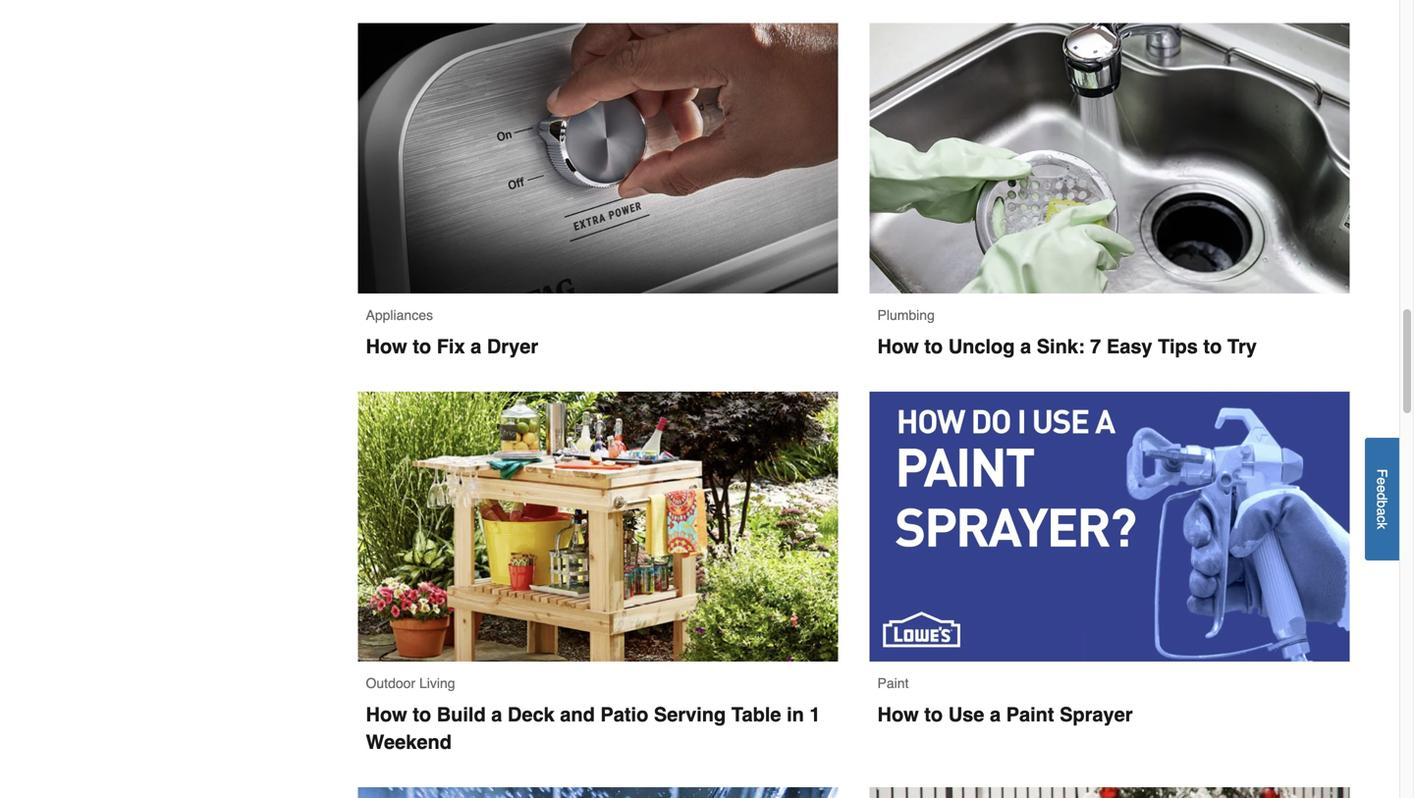 Task type: locate. For each thing, give the bounding box(es) containing it.
plumbing
[[877, 307, 935, 323]]

e up b
[[1374, 485, 1390, 493]]

to left try
[[1203, 335, 1222, 358]]

a up k
[[1374, 508, 1390, 516]]

tips
[[1158, 335, 1198, 358]]

to up weekend
[[413, 704, 431, 726]]

sprayer
[[1060, 704, 1133, 726]]

a right the fix
[[471, 335, 481, 358]]

how down appliances
[[366, 335, 407, 358]]

unclog
[[948, 335, 1015, 358]]

a
[[471, 335, 481, 358], [1020, 335, 1031, 358], [1374, 508, 1390, 516], [990, 704, 1001, 726], [491, 704, 502, 726]]

a right use
[[990, 704, 1001, 726]]

appliances
[[366, 307, 433, 323]]

0 horizontal spatial paint
[[877, 676, 909, 691]]

to down plumbing
[[924, 335, 943, 358]]

how for how to build a deck and patio serving table in 1 weekend
[[366, 704, 407, 726]]

to for how to use a paint sprayer
[[924, 704, 943, 726]]

e up d
[[1374, 477, 1390, 485]]

how down outdoor
[[366, 704, 407, 726]]

a left deck
[[491, 704, 502, 726]]

how for how to use a paint sprayer
[[877, 704, 919, 726]]

paint
[[877, 676, 909, 691], [1006, 704, 1054, 726]]

build
[[437, 704, 486, 726]]

1 e from the top
[[1374, 477, 1390, 485]]

how to fix a dryer
[[366, 335, 538, 358]]

how to unclog a sink: 7 easy tips to try
[[877, 335, 1257, 358]]

a left sink:
[[1020, 335, 1031, 358]]

how
[[366, 335, 407, 358], [877, 335, 919, 358], [877, 704, 919, 726], [366, 704, 407, 726]]

1 horizontal spatial paint
[[1006, 704, 1054, 726]]

a for how to use a paint sprayer
[[990, 704, 1001, 726]]

e
[[1374, 477, 1390, 485], [1374, 485, 1390, 493]]

how inside how to build a deck and patio serving table in 1 weekend
[[366, 704, 407, 726]]

wine glasses getting washed in a dishwasher. image
[[358, 788, 838, 798]]

to left use
[[924, 704, 943, 726]]

a for how to unclog a sink: 7 easy tips to try
[[1020, 335, 1031, 358]]

f
[[1374, 469, 1390, 477]]

how down plumbing
[[877, 335, 919, 358]]

f e e d b a c k button
[[1365, 438, 1399, 561]]

to
[[413, 335, 431, 358], [924, 335, 943, 358], [1203, 335, 1222, 358], [924, 704, 943, 726], [413, 704, 431, 726]]

to inside how to build a deck and patio serving table in 1 weekend
[[413, 704, 431, 726]]

to left the fix
[[413, 335, 431, 358]]

fix
[[437, 335, 465, 358]]

how to use a paint sprayer
[[877, 704, 1133, 726]]

c
[[1374, 516, 1390, 523]]

how left use
[[877, 704, 919, 726]]

2 e from the top
[[1374, 485, 1390, 493]]

a inside how to build a deck and patio serving table in 1 weekend
[[491, 704, 502, 726]]

to for how to build a deck and patio serving table in 1 weekend
[[413, 704, 431, 726]]

how for how to unclog a sink: 7 easy tips to try
[[877, 335, 919, 358]]



Task type: describe. For each thing, give the bounding box(es) containing it.
weekend
[[366, 731, 452, 754]]

a for how to fix a dryer
[[471, 335, 481, 358]]

living
[[419, 676, 455, 691]]

a cedar patio serving table with beverages on ice, glasses, lemons and limes and plates. image
[[358, 392, 838, 662]]

d
[[1374, 493, 1390, 500]]

dryer
[[487, 335, 538, 358]]

outdoor
[[366, 676, 415, 691]]

patio
[[600, 704, 648, 726]]

deck
[[508, 704, 555, 726]]

f e e d b a c k
[[1374, 469, 1390, 529]]

table
[[731, 704, 781, 726]]

in
[[787, 704, 804, 726]]

how for how to fix a dryer
[[366, 335, 407, 358]]

a closeup of someone turning the on-off knob on a dryer. image
[[358, 23, 838, 294]]

sink:
[[1037, 335, 1085, 358]]

use
[[948, 704, 984, 726]]

a video showing how to correctly use a paint sprayer. image
[[870, 392, 1350, 662]]

easy
[[1107, 335, 1152, 358]]

7
[[1090, 335, 1101, 358]]

try
[[1227, 335, 1257, 358]]

an outdoor patio table and chairs covered in snow with a christmas tree. image
[[870, 788, 1350, 798]]

1
[[810, 704, 821, 726]]

1 vertical spatial paint
[[1006, 704, 1054, 726]]

to for how to fix a dryer
[[413, 335, 431, 358]]

and
[[560, 704, 595, 726]]

a inside button
[[1374, 508, 1390, 516]]

serving
[[654, 704, 726, 726]]

how to build a deck and patio serving table in 1 weekend
[[366, 704, 826, 754]]

0 vertical spatial paint
[[877, 676, 909, 691]]

b
[[1374, 500, 1390, 508]]

a for how to build a deck and patio serving table in 1 weekend
[[491, 704, 502, 726]]

a person cleaning the kitchen sink. image
[[870, 23, 1350, 294]]

to for how to unclog a sink: 7 easy tips to try
[[924, 335, 943, 358]]

k
[[1374, 523, 1390, 529]]

outdoor living
[[366, 676, 455, 691]]



Task type: vqa. For each thing, say whether or not it's contained in the screenshot.
A video showing how to correctly use a paint sprayer. image
yes



